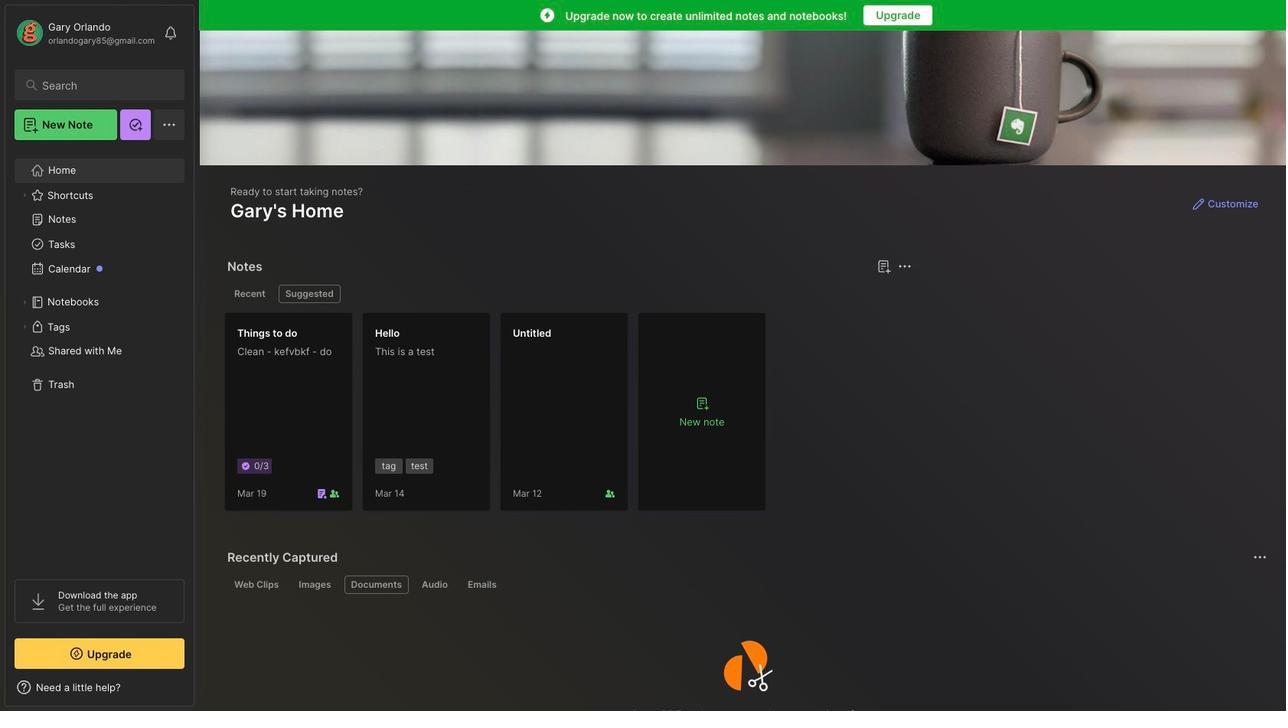 Task type: describe. For each thing, give the bounding box(es) containing it.
none search field inside main element
[[42, 76, 171, 94]]

click to collapse image
[[193, 683, 205, 701]]

main element
[[0, 0, 199, 711]]

expand notebooks image
[[20, 298, 29, 307]]

tree inside main element
[[5, 149, 194, 566]]

Search text field
[[42, 78, 171, 93]]



Task type: vqa. For each thing, say whether or not it's contained in the screenshot.
)
no



Task type: locate. For each thing, give the bounding box(es) containing it.
1 horizontal spatial more actions field
[[1249, 547, 1271, 568]]

tree
[[5, 149, 194, 566]]

expand tags image
[[20, 322, 29, 331]]

more actions image
[[896, 257, 914, 276], [1251, 548, 1269, 566]]

1 vertical spatial more actions image
[[1251, 548, 1269, 566]]

2 tab list from the top
[[227, 576, 1265, 594]]

Account field
[[15, 18, 155, 48]]

0 horizontal spatial more actions image
[[896, 257, 914, 276]]

None search field
[[42, 76, 171, 94]]

More actions field
[[894, 256, 916, 277], [1249, 547, 1271, 568]]

0 vertical spatial more actions field
[[894, 256, 916, 277]]

0 vertical spatial tab list
[[227, 285, 910, 303]]

tab
[[227, 285, 272, 303], [278, 285, 340, 303], [227, 576, 286, 594], [292, 576, 338, 594], [344, 576, 409, 594], [415, 576, 455, 594], [461, 576, 504, 594]]

tab list
[[227, 285, 910, 303], [227, 576, 1265, 594]]

1 vertical spatial more actions field
[[1249, 547, 1271, 568]]

0 vertical spatial more actions image
[[896, 257, 914, 276]]

1 vertical spatial tab list
[[227, 576, 1265, 594]]

1 horizontal spatial more actions image
[[1251, 548, 1269, 566]]

WHAT'S NEW field
[[5, 675, 194, 700]]

row group
[[224, 312, 775, 521]]

0 horizontal spatial more actions field
[[894, 256, 916, 277]]

1 tab list from the top
[[227, 285, 910, 303]]



